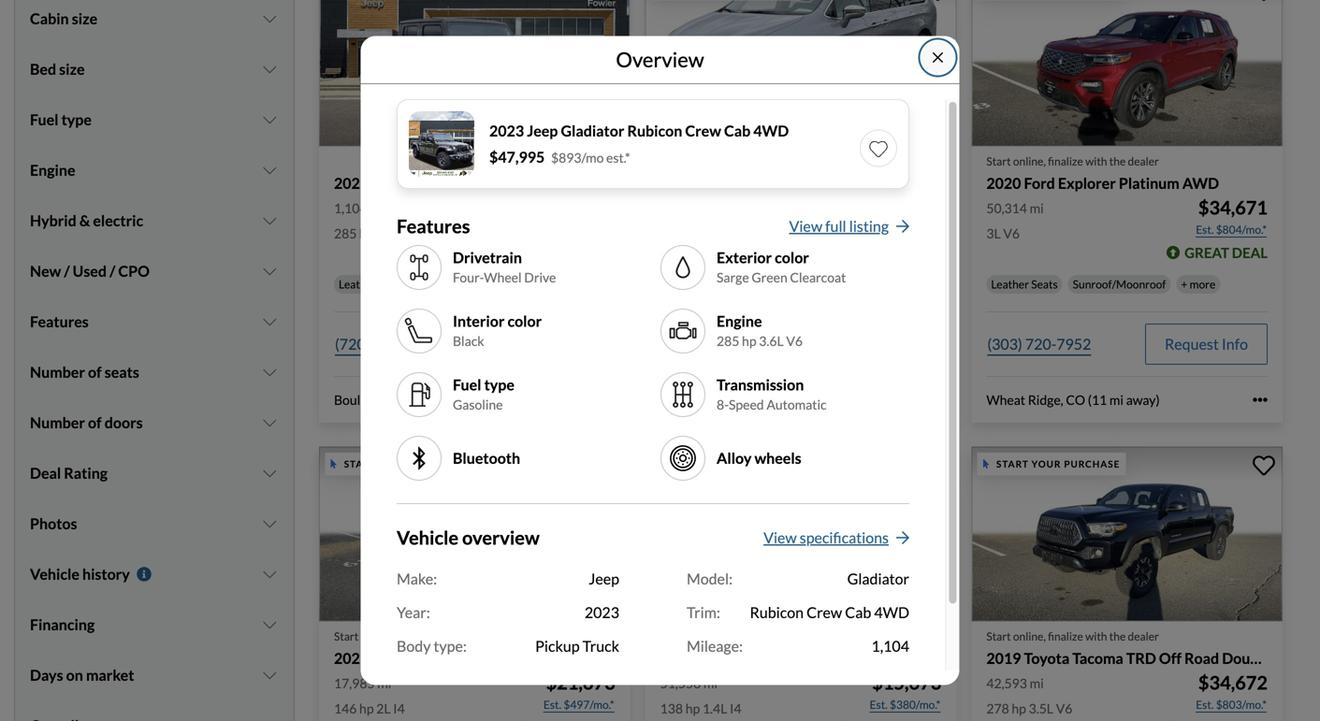 Task type: vqa. For each thing, say whether or not it's contained in the screenshot.


Task type: describe. For each thing, give the bounding box(es) containing it.
wheels
[[755, 449, 802, 468]]

1 2020 from the left
[[661, 174, 695, 193]]

jeep for 2023 jeep gladiator rubicon crew cab 4wd
[[372, 174, 403, 193]]

v6 inside engine 285 hp 3.6l v6
[[787, 333, 803, 349]]

toyota
[[1025, 650, 1070, 668]]

$497/mo.*
[[564, 698, 615, 712]]

50,314
[[987, 200, 1028, 216]]

est. $804/mo.* button
[[1196, 220, 1268, 239]]

mi for 51,558 mi 138 hp 1.4l i4
[[704, 676, 718, 692]]

fuel type image
[[404, 380, 434, 410]]

with for 2020
[[1086, 155, 1108, 168]]

mi for 66,847 mi
[[704, 200, 718, 216]]

est. for $15,673
[[870, 698, 888, 712]]

model:
[[687, 570, 733, 588]]

2 co from the left
[[740, 392, 760, 408]]

road
[[1185, 650, 1220, 668]]

2 vertical spatial crew
[[807, 604, 843, 622]]

dealer for 2020
[[1129, 155, 1160, 168]]

certified
[[522, 630, 566, 644]]

drivetrain
[[453, 249, 522, 267]]

17,985
[[334, 676, 375, 692]]

hp for $15,673
[[686, 701, 700, 717]]

info
[[1222, 335, 1249, 353]]

system
[[476, 277, 512, 291]]

2023 for 2023 jeep gladiator rubicon crew cab 4wd $47,995 $893/mo est.*
[[490, 122, 524, 140]]

hp inside engine 285 hp 3.6l v6
[[742, 333, 757, 349]]

start for 2017
[[661, 630, 685, 644]]

4wd for 2023 jeep gladiator rubicon crew cab 4wd $47,995 $893/mo est.*
[[754, 122, 789, 140]]

1 away) from the left
[[445, 392, 478, 408]]

request info
[[1165, 335, 1249, 353]]

2 wheat ridge, co (11 mi away) from the left
[[987, 392, 1160, 408]]

51,558
[[661, 676, 701, 692]]

$47,995 inside 2023 jeep gladiator rubicon crew cab 4wd $47,995 $893/mo est.*
[[490, 148, 545, 166]]

dealer right the type:
[[476, 630, 507, 644]]

est. $497/mo.* button
[[543, 696, 616, 715]]

overview dialog
[[361, 36, 960, 720]]

the for 2019
[[1110, 630, 1126, 644]]

close modal overview image
[[931, 50, 946, 65]]

view specifications link
[[764, 527, 910, 557]]

transmission image
[[668, 380, 698, 410]]

transmission
[[717, 376, 804, 394]]

speed
[[729, 397, 764, 413]]

arrow right image
[[897, 219, 910, 234]]

mouse pointer image for $34,672
[[984, 460, 990, 469]]

rubicon for 2023 jeep gladiator rubicon crew cab 4wd
[[472, 174, 527, 193]]

bluetooth
[[453, 449, 521, 468]]

+ for $47,995
[[527, 277, 534, 291]]

preferred
[[789, 650, 854, 668]]

720- for 2nd (303) 720-7952 button
[[1026, 335, 1057, 353]]

vin:
[[687, 671, 717, 689]]

$34,671 est. $804/mo.*
[[1197, 197, 1268, 236]]

(720) 548-2183
[[335, 335, 439, 353]]

mi for 17,985 mi 146 hp 2l i4
[[378, 676, 392, 692]]

view full listing
[[790, 217, 889, 235]]

fwd for $22,676
[[867, 174, 902, 193]]

view for features
[[790, 217, 823, 235]]

pacifica
[[759, 174, 811, 193]]

i4 for $15,673
[[730, 701, 742, 717]]

1 ridge, from the left
[[702, 392, 738, 408]]

1 wheat ridge, co (11 mi away) from the left
[[661, 392, 834, 408]]

$526/mo.*
[[890, 223, 941, 236]]

black
[[453, 333, 485, 349]]

leather for $34,671
[[992, 277, 1030, 291]]

hp for $34,672
[[1012, 701, 1027, 717]]

est.*
[[607, 150, 631, 166]]

4wd for 2023 jeep gladiator rubicon crew cab 4wd
[[598, 174, 634, 193]]

51,558 mi 138 hp 1.4l i4
[[661, 676, 742, 717]]

crew for 2023 jeep gladiator rubicon crew cab 4wd
[[530, 174, 566, 193]]

$21,673
[[546, 672, 616, 694]]

17,985 mi 146 hp 2l i4
[[334, 676, 405, 717]]

4w
[[1304, 650, 1321, 668]]

more for $34,671
[[1190, 277, 1216, 291]]

exterior color sarge green clearcoat
[[717, 249, 847, 286]]

s
[[441, 650, 449, 668]]

type
[[485, 376, 515, 394]]

cab inside start online, finalize with the dealer 2019 toyota tacoma trd off road double cab 4w
[[1274, 650, 1301, 668]]

automatic
[[767, 397, 827, 413]]

interior color image
[[404, 316, 434, 346]]

exterior color image
[[668, 253, 698, 283]]

ellipsis h image
[[1253, 393, 1268, 408]]

leather seats for $34,671
[[992, 277, 1058, 291]]

$34,671
[[1199, 197, 1268, 219]]

i4 for $21,673
[[393, 701, 405, 717]]

start up 2022
[[334, 630, 359, 644]]

body
[[397, 637, 431, 656]]

66,847
[[661, 200, 701, 216]]

+ for $34,671
[[1182, 277, 1188, 291]]

start for 2020
[[987, 155, 1012, 168]]

alloy wheels
[[717, 449, 802, 468]]

interior color black
[[453, 312, 542, 349]]

42,593
[[987, 676, 1028, 692]]

8-
[[717, 397, 729, 413]]

50,314 mi 3l v6
[[987, 200, 1044, 241]]

1 vertical spatial $47,995
[[546, 197, 616, 219]]

(303) for 2nd (303) 720-7952 button
[[988, 335, 1023, 353]]

#:
[[437, 671, 449, 689]]

cab up ii
[[846, 604, 872, 622]]

$21,673 est. $497/mo.*
[[544, 672, 616, 712]]

owned
[[589, 630, 625, 644]]

color for exterior color
[[775, 249, 810, 267]]

2023 jeep gladiator rubicon crew cab 4wd $47,995 $893/mo est.*
[[490, 122, 789, 166]]

7952 for 2nd (303) 720-7952 button
[[1057, 335, 1092, 353]]

2 horizontal spatial gladiator
[[848, 570, 910, 588]]

engine
[[717, 312, 763, 331]]

arrow right image
[[897, 531, 910, 546]]

online, for 2020
[[1014, 155, 1046, 168]]

2019
[[987, 650, 1022, 668]]

leather for $47,995
[[339, 277, 377, 291]]

navigation
[[421, 277, 474, 291]]

v6 inside 50,314 mi 3l v6
[[1004, 226, 1020, 241]]

mi for 42,593 mi 278 hp 3.5l v6
[[1030, 676, 1044, 692]]

drivetrain image
[[404, 253, 434, 283]]

2 (303) 720-7952 from the left
[[988, 335, 1092, 353]]

wheel
[[484, 270, 522, 286]]

sarge green clearcoat 2023 jeep gladiator rubicon crew cab 4wd pickup truck four-wheel drive 8-speed automatic image
[[319, 0, 631, 147]]

navigation system
[[421, 277, 512, 291]]

est. $380/mo.* button
[[869, 696, 942, 715]]

(720) 548-2183 button
[[334, 324, 440, 365]]

view full listing link
[[790, 215, 910, 245]]

pickup
[[536, 637, 580, 656]]

1 co from the left
[[385, 392, 404, 408]]

explorer
[[1059, 174, 1117, 193]]

certified pre-owned
[[522, 630, 625, 644]]

2022
[[334, 650, 369, 668]]

2 (303) 720-7952 button from the left
[[987, 324, 1093, 365]]

chrysler
[[698, 174, 756, 193]]

1c6jjtbg4pl529772
[[762, 671, 910, 689]]

the for 2017
[[784, 630, 800, 644]]

138
[[661, 701, 683, 717]]

66,847 mi
[[661, 200, 718, 216]]

start online, finalize with the dealer 2020 ford explorer platinum awd
[[987, 155, 1220, 193]]

mouse pointer image
[[331, 460, 337, 469]]

est. for $34,672
[[1197, 698, 1215, 712]]

seltos
[[397, 650, 438, 668]]

1,104 mi 285 hp 3.6l v6
[[334, 200, 420, 241]]

2 wheat from the left
[[987, 392, 1026, 408]]

interior
[[453, 312, 505, 331]]

start for 2019
[[987, 630, 1012, 644]]

1 (11 from the left
[[762, 392, 781, 408]]

285 inside engine 285 hp 3.6l v6
[[717, 333, 740, 349]]

fuel
[[453, 376, 482, 394]]

vehicle
[[397, 527, 459, 549]]

color for interior color
[[508, 312, 542, 331]]

fwd for $21,673
[[452, 650, 487, 668]]

seats for $47,995
[[379, 277, 406, 291]]

with for 2019
[[1086, 630, 1108, 644]]



Task type: locate. For each thing, give the bounding box(es) containing it.
1 horizontal spatial leather seats
[[665, 277, 732, 291]]

awd inside start online, finalize with the dealer 2020 ford explorer platinum awd
[[1183, 174, 1220, 193]]

285 left features
[[334, 226, 357, 241]]

1 vertical spatial awd
[[869, 650, 906, 668]]

boulder, co (28 mi away)
[[334, 392, 478, 408]]

1 vertical spatial color
[[508, 312, 542, 331]]

est. down $21,673
[[544, 698, 562, 712]]

online, inside start online, finalize with the dealer 2020 ford explorer platinum awd
[[1014, 155, 1046, 168]]

1 horizontal spatial leather
[[665, 277, 703, 291]]

1 horizontal spatial 7952
[[1057, 335, 1092, 353]]

color right interior
[[508, 312, 542, 331]]

0 horizontal spatial seats
[[379, 277, 406, 291]]

leather seats down 3l
[[992, 277, 1058, 291]]

1 720- from the left
[[699, 335, 731, 353]]

with inside start online, finalize with the dealer 2020 ford explorer platinum awd
[[1086, 155, 1108, 168]]

0 vertical spatial gladiator
[[561, 122, 625, 140]]

1 vertical spatial view
[[764, 529, 797, 547]]

0 horizontal spatial 720-
[[699, 335, 731, 353]]

gasoline
[[453, 397, 503, 413]]

1 horizontal spatial rubicon
[[628, 122, 683, 140]]

1 seats from the left
[[379, 277, 406, 291]]

start inside start online, finalize with the dealer 2019 toyota tacoma trd off road double cab 4w
[[987, 630, 1012, 644]]

720- for 1st (303) 720-7952 button from the left
[[699, 335, 731, 353]]

est. down $15,673
[[870, 698, 888, 712]]

1 vertical spatial 2023
[[334, 174, 369, 193]]

2 vertical spatial gladiator
[[848, 570, 910, 588]]

2 horizontal spatial rubicon
[[750, 604, 804, 622]]

1 leather seats from the left
[[339, 277, 406, 291]]

1 wheat from the left
[[661, 392, 700, 408]]

online,
[[1014, 155, 1046, 168], [361, 630, 394, 644], [687, 630, 720, 644], [1014, 630, 1046, 644]]

leather down 3l
[[992, 277, 1030, 291]]

1 + from the left
[[527, 277, 534, 291]]

gladiator inside 2023 jeep gladiator rubicon crew cab 4wd $47,995 $893/mo est.*
[[561, 122, 625, 140]]

away) left type
[[445, 392, 478, 408]]

with inside "start online, finalize with the dealer 2017 buick encore preferred ii awd"
[[760, 630, 782, 644]]

2 vertical spatial 2023
[[585, 604, 620, 622]]

rubicon inside 2023 jeep gladiator rubicon crew cab 4wd $47,995 $893/mo est.*
[[628, 122, 683, 140]]

0 horizontal spatial leather
[[339, 277, 377, 291]]

1 horizontal spatial 2020
[[987, 174, 1022, 193]]

1 horizontal spatial mouse pointer image
[[984, 460, 990, 469]]

1 horizontal spatial wheat
[[987, 392, 1026, 408]]

est. for $21,673
[[544, 698, 562, 712]]

0 vertical spatial crew
[[686, 122, 722, 140]]

(303) for 1st (303) 720-7952 button from the left
[[662, 335, 697, 353]]

1 (303) from the left
[[662, 335, 697, 353]]

gladiator for 2023 jeep gladiator rubicon crew cab 4wd
[[406, 174, 469, 193]]

3.6l inside engine 285 hp 3.6l v6
[[759, 333, 784, 349]]

2l
[[377, 701, 391, 717]]

cab inside 2023 jeep gladiator rubicon crew cab 4wd $47,995 $893/mo est.*
[[725, 122, 751, 140]]

start up 50,314
[[987, 155, 1012, 168]]

billet silver metallic clearcoat 2020 chrysler pacifica limited fwd minivan front-wheel drive 9-speed automatic image
[[646, 0, 957, 147]]

view for vehicle overview
[[764, 529, 797, 547]]

with inside start online, finalize with the dealer 2019 toyota tacoma trd off road double cab 4w
[[1086, 630, 1108, 644]]

285 inside 1,104 mi 285 hp 3.6l v6
[[334, 226, 357, 241]]

start
[[987, 155, 1012, 168], [334, 630, 359, 644], [661, 630, 685, 644], [987, 630, 1012, 644]]

pre-
[[568, 630, 589, 644]]

1 7952 from the left
[[731, 335, 765, 353]]

0 horizontal spatial crew
[[530, 174, 566, 193]]

engine image
[[668, 316, 698, 346]]

hp right the 138
[[686, 701, 700, 717]]

3 seats from the left
[[1032, 277, 1058, 291]]

body type:
[[397, 637, 467, 656]]

1 mouse pointer image from the left
[[657, 460, 663, 469]]

0 horizontal spatial fwd
[[452, 650, 487, 668]]

transmission 8-speed automatic
[[717, 376, 827, 413]]

0 horizontal spatial 2020
[[661, 174, 695, 193]]

2020 inside start online, finalize with the dealer 2020 ford explorer platinum awd
[[987, 174, 1022, 193]]

rubicon crew cab 4wd
[[750, 604, 910, 622]]

2017
[[661, 650, 695, 668]]

jeep up owned on the bottom of the page
[[589, 570, 620, 588]]

1 horizontal spatial color
[[775, 249, 810, 267]]

2 horizontal spatial away)
[[1127, 392, 1160, 408]]

2 vertical spatial jeep
[[589, 570, 620, 588]]

1 sunroof/moonroof from the left
[[747, 277, 840, 291]]

+ down great
[[1182, 277, 1188, 291]]

1 vertical spatial 3.6l
[[759, 333, 784, 349]]

dealer
[[1129, 155, 1160, 168], [476, 630, 507, 644], [802, 630, 833, 644], [1129, 630, 1160, 644]]

mi inside 1,104 mi 285 hp 3.6l v6
[[370, 200, 384, 216]]

hp for $47,995
[[360, 226, 374, 241]]

awd inside "start online, finalize with the dealer 2017 buick encore preferred ii awd"
[[869, 650, 906, 668]]

seats up interior color image
[[379, 277, 406, 291]]

2023 for 2023
[[585, 604, 620, 622]]

with up encore at the right bottom
[[760, 630, 782, 644]]

est. inside $21,673 est. $497/mo.*
[[544, 698, 562, 712]]

0 horizontal spatial i4
[[393, 701, 405, 717]]

start online, finalize with the dealer 2017 buick encore preferred ii awd
[[661, 630, 906, 668]]

0 vertical spatial color
[[775, 249, 810, 267]]

ii
[[857, 650, 866, 668]]

finalize up encore at the right bottom
[[722, 630, 757, 644]]

finalize inside "start online, finalize with the dealer 2017 buick encore preferred ii awd"
[[722, 630, 757, 644]]

cab left 4w
[[1274, 650, 1301, 668]]

2 i4 from the left
[[730, 701, 742, 717]]

online, for 2017
[[687, 630, 720, 644]]

mi inside 51,558 mi 138 hp 1.4l i4
[[704, 676, 718, 692]]

view left full
[[790, 217, 823, 235]]

more for $47,995
[[536, 277, 562, 291]]

v6 up drivetrain icon
[[404, 226, 420, 241]]

gladiator
[[561, 122, 625, 140], [406, 174, 469, 193], [848, 570, 910, 588]]

buick
[[698, 650, 736, 668]]

rubicon up the drivetrain
[[472, 174, 527, 193]]

jeep up "$893/mo"
[[527, 122, 558, 140]]

mi inside 42,593 mi 278 hp 3.5l v6
[[1030, 676, 1044, 692]]

2 horizontal spatial 4wd
[[875, 604, 910, 622]]

2 horizontal spatial crew
[[807, 604, 843, 622]]

hp left 2l
[[360, 701, 374, 717]]

1 horizontal spatial (303) 720-7952 button
[[987, 324, 1093, 365]]

online, inside start online, finalize with the dealer 2019 toyota tacoma trd off road double cab 4w
[[1014, 630, 1046, 644]]

with up explorer
[[1086, 155, 1108, 168]]

dealer for 2019
[[1129, 630, 1160, 644]]

finalize for 2019
[[1049, 630, 1084, 644]]

3 away) from the left
[[1127, 392, 1160, 408]]

(720)
[[335, 335, 370, 353]]

tacoma
[[1073, 650, 1124, 668]]

$893/mo
[[551, 150, 604, 166]]

2 (11 from the left
[[1089, 392, 1108, 408]]

dealer up platinum
[[1129, 155, 1160, 168]]

1 vertical spatial 285
[[717, 333, 740, 349]]

1,104 left features
[[334, 200, 367, 216]]

2020 chrysler pacifica limited fwd
[[661, 174, 902, 193]]

v6 right the "3.5l"
[[1057, 701, 1073, 717]]

4wd up $15,673
[[875, 604, 910, 622]]

2 7952 from the left
[[1057, 335, 1092, 353]]

1 vertical spatial 4wd
[[598, 174, 634, 193]]

crew up preferred
[[807, 604, 843, 622]]

1 horizontal spatial +
[[1182, 277, 1188, 291]]

2 2020 from the left
[[987, 174, 1022, 193]]

3 co from the left
[[1067, 392, 1086, 408]]

online, up toyota
[[1014, 630, 1046, 644]]

online, inside "start online, finalize with the dealer 2017 buick encore preferred ii awd"
[[687, 630, 720, 644]]

hp
[[360, 226, 374, 241], [742, 333, 757, 349], [360, 701, 374, 717], [686, 701, 700, 717], [1012, 701, 1027, 717]]

1 horizontal spatial (303)
[[988, 335, 1023, 353]]

est. up great
[[1197, 223, 1215, 236]]

1 horizontal spatial away)
[[800, 392, 834, 408]]

2 horizontal spatial leather seats
[[992, 277, 1058, 291]]

request info button
[[1146, 324, 1268, 365]]

start online, finalize with the dealer
[[334, 630, 507, 644]]

+ more for $47,995
[[527, 277, 562, 291]]

v6 inside 42,593 mi 278 hp 3.5l v6
[[1057, 701, 1073, 717]]

2 horizontal spatial 2023
[[585, 604, 620, 622]]

make:
[[397, 570, 437, 588]]

finalize for 2020
[[1049, 155, 1084, 168]]

0 horizontal spatial 7952
[[731, 335, 765, 353]]

mouse pointer image for $15,673
[[657, 460, 663, 469]]

2023 for 2023 jeep gladiator rubicon crew cab 4wd
[[334, 174, 369, 193]]

2183
[[404, 335, 439, 353]]

1,104 inside the 'overview' dialog
[[872, 637, 910, 656]]

fuel type gasoline
[[453, 376, 515, 413]]

cab up chrysler
[[725, 122, 751, 140]]

leather seats up "(720) 548-2183"
[[339, 277, 406, 291]]

dealer inside start online, finalize with the dealer 2019 toyota tacoma trd off road double cab 4w
[[1129, 630, 1160, 644]]

i4 inside 17,985 mi 146 hp 2l i4
[[393, 701, 405, 717]]

dealer up trd
[[1129, 630, 1160, 644]]

away)
[[445, 392, 478, 408], [800, 392, 834, 408], [1127, 392, 1160, 408]]

finalize
[[1049, 155, 1084, 168], [396, 630, 431, 644], [722, 630, 757, 644], [1049, 630, 1084, 644]]

crew for 2023 jeep gladiator rubicon crew cab 4wd $47,995 $893/mo est.*
[[686, 122, 722, 140]]

mi
[[370, 200, 384, 216], [704, 200, 718, 216], [1030, 200, 1044, 216], [428, 392, 442, 408], [784, 392, 798, 408], [1110, 392, 1124, 408], [378, 676, 392, 692], [704, 676, 718, 692], [1030, 676, 1044, 692]]

sunroof/moonroof for $22,676
[[747, 277, 840, 291]]

(28
[[406, 392, 426, 408]]

platinum
[[1119, 174, 1180, 193]]

1 horizontal spatial seats
[[705, 277, 732, 291]]

g230375a
[[546, 671, 620, 689]]

1 leather from the left
[[339, 277, 377, 291]]

0 horizontal spatial sunroof/moonroof
[[747, 277, 840, 291]]

2 mouse pointer image from the left
[[984, 460, 990, 469]]

crew
[[686, 122, 722, 140], [530, 174, 566, 193], [807, 604, 843, 622]]

i4 inside 51,558 mi 138 hp 1.4l i4
[[730, 701, 742, 717]]

1 + more from the left
[[527, 277, 562, 291]]

7952 for 1st (303) 720-7952 button from the left
[[731, 335, 765, 353]]

1 horizontal spatial wheat ridge, co (11 mi away)
[[987, 392, 1160, 408]]

away) down request info button
[[1127, 392, 1160, 408]]

0 horizontal spatial 3.6l
[[377, 226, 401, 241]]

1 horizontal spatial more
[[1190, 277, 1216, 291]]

2 leather from the left
[[665, 277, 703, 291]]

seats down exterior
[[705, 277, 732, 291]]

2 horizontal spatial co
[[1067, 392, 1086, 408]]

2023 up owned on the bottom of the page
[[585, 604, 620, 622]]

dealer up preferred
[[802, 630, 833, 644]]

hp down engine
[[742, 333, 757, 349]]

0 horizontal spatial +
[[527, 277, 534, 291]]

awd up $34,671
[[1183, 174, 1220, 193]]

4wd
[[754, 122, 789, 140], [598, 174, 634, 193], [875, 604, 910, 622]]

1 vertical spatial rubicon
[[472, 174, 527, 193]]

2 leather seats from the left
[[665, 277, 732, 291]]

overview
[[616, 47, 705, 72]]

seats for $22,676
[[705, 277, 732, 291]]

2 + more from the left
[[1182, 277, 1216, 291]]

vehicle overview
[[397, 527, 540, 549]]

dealer for 2017
[[802, 630, 833, 644]]

$47,995 up 2023 jeep gladiator rubicon crew cab 4wd
[[490, 148, 545, 166]]

limited
[[813, 174, 864, 193]]

leather for $22,676
[[665, 277, 703, 291]]

listing
[[850, 217, 889, 235]]

1,104 for 1,104
[[872, 637, 910, 656]]

2020 up 66,847
[[661, 174, 695, 193]]

2 720- from the left
[[1026, 335, 1057, 353]]

dealer inside start online, finalize with the dealer 2020 ford explorer platinum awd
[[1129, 155, 1160, 168]]

285 down engine
[[717, 333, 740, 349]]

2 sunroof/moonroof from the left
[[1073, 277, 1167, 291]]

gladiator down arrow right image
[[848, 570, 910, 588]]

green
[[752, 270, 788, 286]]

online, down trim:
[[687, 630, 720, 644]]

0 horizontal spatial leather seats
[[339, 277, 406, 291]]

1 vertical spatial fwd
[[452, 650, 487, 668]]

crew up chrysler
[[686, 122, 722, 140]]

mouse pointer image
[[657, 460, 663, 469], [984, 460, 990, 469]]

2 horizontal spatial leather
[[992, 277, 1030, 291]]

color inside interior color black
[[508, 312, 542, 331]]

1 horizontal spatial co
[[740, 392, 760, 408]]

with up tacoma
[[1086, 630, 1108, 644]]

hp for $21,673
[[360, 701, 374, 717]]

0 vertical spatial jeep
[[527, 122, 558, 140]]

1 more from the left
[[536, 277, 562, 291]]

leather seats for $47,995
[[339, 277, 406, 291]]

with up s
[[433, 630, 455, 644]]

2023 jeep gladiator rubicon crew cab 4wd image
[[409, 111, 475, 177]]

away) up wheels
[[800, 392, 834, 408]]

jeep up 1,104 mi 285 hp 3.6l v6
[[372, 174, 403, 193]]

1 horizontal spatial i4
[[730, 701, 742, 717]]

the for 2020
[[1110, 155, 1126, 168]]

1 horizontal spatial (11
[[1089, 392, 1108, 408]]

0 horizontal spatial ridge,
[[702, 392, 738, 408]]

0 vertical spatial 285
[[334, 226, 357, 241]]

hp inside 1,104 mi 285 hp 3.6l v6
[[360, 226, 374, 241]]

0 horizontal spatial 4wd
[[598, 174, 634, 193]]

+ more for $34,671
[[1182, 277, 1216, 291]]

0 horizontal spatial wheat
[[661, 392, 700, 408]]

finalize for 2017
[[722, 630, 757, 644]]

1 vertical spatial crew
[[530, 174, 566, 193]]

start up 2019
[[987, 630, 1012, 644]]

(303) 720-7952 button
[[661, 324, 766, 365], [987, 324, 1093, 365]]

1,104 right ii
[[872, 637, 910, 656]]

fwd right s
[[452, 650, 487, 668]]

0 horizontal spatial 2023
[[334, 174, 369, 193]]

0 horizontal spatial (303) 720-7952
[[662, 335, 765, 353]]

0 horizontal spatial more
[[536, 277, 562, 291]]

view left specifications
[[764, 529, 797, 547]]

0 vertical spatial awd
[[1183, 174, 1220, 193]]

mileage:
[[687, 637, 743, 656]]

v6 inside 1,104 mi 285 hp 3.6l v6
[[404, 226, 420, 241]]

0 vertical spatial 4wd
[[754, 122, 789, 140]]

3 leather from the left
[[992, 277, 1030, 291]]

black 2019 toyota tacoma trd off road double cab 4wd pickup truck four-wheel drive 6-speed automatic image
[[972, 447, 1283, 622]]

seats
[[379, 277, 406, 291], [705, 277, 732, 291], [1032, 277, 1058, 291]]

trd
[[1127, 650, 1157, 668]]

+ right wheel
[[527, 277, 534, 291]]

rubicon up est.*
[[628, 122, 683, 140]]

engine 285 hp 3.6l v6
[[717, 312, 803, 349]]

i4 right 2l
[[393, 701, 405, 717]]

2023
[[490, 122, 524, 140], [334, 174, 369, 193], [585, 604, 620, 622]]

graphite gray metallic 2017 buick encore preferred ii awd suv / crossover all-wheel drive 6-speed automatic overdrive image
[[646, 447, 957, 622]]

truck
[[583, 637, 620, 656]]

dealer inside "start online, finalize with the dealer 2017 buick encore preferred ii awd"
[[802, 630, 833, 644]]

color
[[775, 249, 810, 267], [508, 312, 542, 331]]

more down great
[[1190, 277, 1216, 291]]

awd right ii
[[869, 650, 906, 668]]

rubicon for 2023 jeep gladiator rubicon crew cab 4wd $47,995 $893/mo est.*
[[628, 122, 683, 140]]

finalize inside start online, finalize with the dealer 2020 ford explorer platinum awd
[[1049, 155, 1084, 168]]

1 horizontal spatial awd
[[1183, 174, 1220, 193]]

finalize inside start online, finalize with the dealer 2019 toyota tacoma trd off road double cab 4w
[[1049, 630, 1084, 644]]

rapid red metallic tinted clearcoat 2020 ford explorer platinum awd suv / crossover all-wheel drive automatic image
[[972, 0, 1283, 147]]

gladiator for 2023 jeep gladiator rubicon crew cab 4wd $47,995 $893/mo est.*
[[561, 122, 625, 140]]

1 horizontal spatial crew
[[686, 122, 722, 140]]

0 vertical spatial view
[[790, 217, 823, 235]]

alloy wheels image
[[668, 444, 698, 474]]

v6 up transmission
[[787, 333, 803, 349]]

crew inside 2023 jeep gladiator rubicon crew cab 4wd $47,995 $893/mo est.*
[[686, 122, 722, 140]]

hp left features
[[360, 226, 374, 241]]

$15,673 est. $380/mo.*
[[870, 672, 942, 712]]

color inside exterior color sarge green clearcoat
[[775, 249, 810, 267]]

awd
[[1183, 174, 1220, 193], [869, 650, 906, 668]]

double
[[1223, 650, 1272, 668]]

1 horizontal spatial $47,995
[[546, 197, 616, 219]]

est. for $22,676
[[870, 223, 888, 236]]

4wd down est.*
[[598, 174, 634, 193]]

est. down $34,672
[[1197, 698, 1215, 712]]

i4
[[393, 701, 405, 717], [730, 701, 742, 717]]

0 horizontal spatial (11
[[762, 392, 781, 408]]

$47,995
[[490, 148, 545, 166], [546, 197, 616, 219]]

$47,995 down "$893/mo"
[[546, 197, 616, 219]]

1 i4 from the left
[[393, 701, 405, 717]]

0 horizontal spatial $47,995
[[490, 148, 545, 166]]

gladiator up features
[[406, 174, 469, 193]]

leather seats up engine image
[[665, 277, 732, 291]]

4wd inside 2023 jeep gladiator rubicon crew cab 4wd $47,995 $893/mo est.*
[[754, 122, 789, 140]]

1 (303) 720-7952 button from the left
[[661, 324, 766, 365]]

1,104 for 1,104 mi 285 hp 3.6l v6
[[334, 200, 367, 216]]

1 vertical spatial gladiator
[[406, 174, 469, 193]]

2 more from the left
[[1190, 277, 1216, 291]]

mi for 1,104 mi 285 hp 3.6l v6
[[370, 200, 384, 216]]

1 horizontal spatial 1,104
[[872, 637, 910, 656]]

1 horizontal spatial 3.6l
[[759, 333, 784, 349]]

est.
[[870, 223, 888, 236], [1197, 223, 1215, 236], [544, 698, 562, 712], [870, 698, 888, 712], [1197, 698, 1215, 712]]

great
[[1185, 244, 1230, 261]]

est. inside $34,671 est. $804/mo.*
[[1197, 223, 1215, 236]]

mi for 50,314 mi 3l v6
[[1030, 200, 1044, 216]]

548-
[[373, 335, 404, 353]]

alloy
[[717, 449, 752, 468]]

1 horizontal spatial (303) 720-7952
[[988, 335, 1092, 353]]

2020 up 50,314
[[987, 174, 1022, 193]]

deal
[[1233, 244, 1268, 261]]

2 + from the left
[[1182, 277, 1188, 291]]

rubicon up "start online, finalize with the dealer 2017 buick encore preferred ii awd"
[[750, 604, 804, 622]]

1 horizontal spatial 720-
[[1026, 335, 1057, 353]]

(303) 720-7952
[[662, 335, 765, 353], [988, 335, 1092, 353]]

crew down "$893/mo"
[[530, 174, 566, 193]]

four-
[[453, 270, 484, 286]]

hp inside 51,558 mi 138 hp 1.4l i4
[[686, 701, 700, 717]]

2 (303) from the left
[[988, 335, 1023, 353]]

leather
[[339, 277, 377, 291], [665, 277, 703, 291], [992, 277, 1030, 291]]

seats for $34,671
[[1032, 277, 1058, 291]]

0 horizontal spatial away)
[[445, 392, 478, 408]]

1 horizontal spatial jeep
[[527, 122, 558, 140]]

leather seats for $22,676
[[665, 277, 732, 291]]

fwd up "$22,676"
[[867, 174, 902, 193]]

2 vertical spatial 4wd
[[875, 604, 910, 622]]

v6 right 3l
[[1004, 226, 1020, 241]]

leather up (720)
[[339, 277, 377, 291]]

0 horizontal spatial 285
[[334, 226, 357, 241]]

start up 2017
[[661, 630, 685, 644]]

$22,676
[[873, 197, 942, 219]]

2023 inside 2023 jeep gladiator rubicon crew cab 4wd $47,995 $893/mo est.*
[[490, 122, 524, 140]]

1 horizontal spatial gladiator
[[561, 122, 625, 140]]

online, up ford
[[1014, 155, 1046, 168]]

hp inside 17,985 mi 146 hp 2l i4
[[360, 701, 374, 717]]

with for 2017
[[760, 630, 782, 644]]

off
[[1160, 650, 1182, 668]]

leather up engine image
[[665, 277, 703, 291]]

est. inside $34,672 est. $803/mo.*
[[1197, 698, 1215, 712]]

jeep for 2023 jeep gladiator rubicon crew cab 4wd $47,995 $893/mo est.*
[[527, 122, 558, 140]]

cab down "$893/mo"
[[569, 174, 596, 193]]

2 seats from the left
[[705, 277, 732, 291]]

1 horizontal spatial 2023
[[490, 122, 524, 140]]

0 horizontal spatial (303)
[[662, 335, 697, 353]]

1 vertical spatial 1,104
[[872, 637, 910, 656]]

est. for $34,671
[[1197, 223, 1215, 236]]

start inside "start online, finalize with the dealer 2017 buick encore preferred ii awd"
[[661, 630, 685, 644]]

the inside start online, finalize with the dealer 2019 toyota tacoma trd off road double cab 4w
[[1110, 630, 1126, 644]]

start inside start online, finalize with the dealer 2020 ford explorer platinum awd
[[987, 155, 1012, 168]]

0 horizontal spatial 1,104
[[334, 200, 367, 216]]

i4 right the 1.4l
[[730, 701, 742, 717]]

0 horizontal spatial color
[[508, 312, 542, 331]]

2 vertical spatial rubicon
[[750, 604, 804, 622]]

2 away) from the left
[[800, 392, 834, 408]]

0 vertical spatial 3.6l
[[377, 226, 401, 241]]

online, up kia
[[361, 630, 394, 644]]

0 horizontal spatial awd
[[869, 650, 906, 668]]

$34,672 est. $803/mo.*
[[1197, 672, 1268, 712]]

2023 up 2023 jeep gladiator rubicon crew cab 4wd
[[490, 122, 524, 140]]

2022 kia seltos s fwd
[[334, 650, 487, 668]]

finalize up explorer
[[1049, 155, 1084, 168]]

drivetrain four-wheel drive
[[453, 249, 556, 286]]

4wd up 2020 chrysler pacifica limited fwd
[[754, 122, 789, 140]]

0 vertical spatial rubicon
[[628, 122, 683, 140]]

online, for 2019
[[1014, 630, 1046, 644]]

$22,676 est. $526/mo.*
[[870, 197, 942, 236]]

color up green
[[775, 249, 810, 267]]

the inside "start online, finalize with the dealer 2017 buick encore preferred ii awd"
[[784, 630, 800, 644]]

mi inside 17,985 mi 146 hp 2l i4
[[378, 676, 392, 692]]

hp inside 42,593 mi 278 hp 3.5l v6
[[1012, 701, 1027, 717]]

1 horizontal spatial ridge,
[[1029, 392, 1064, 408]]

finalize up toyota
[[1049, 630, 1084, 644]]

146
[[334, 701, 357, 717]]

1 (303) 720-7952 from the left
[[662, 335, 765, 353]]

the inside start online, finalize with the dealer 2020 ford explorer platinum awd
[[1110, 155, 1126, 168]]

ridge,
[[702, 392, 738, 408], [1029, 392, 1064, 408]]

285
[[334, 226, 357, 241], [717, 333, 740, 349]]

mi inside 50,314 mi 3l v6
[[1030, 200, 1044, 216]]

finalize up 2022 kia seltos s fwd
[[396, 630, 431, 644]]

jeep inside 2023 jeep gladiator rubicon crew cab 4wd $47,995 $893/mo est.*
[[527, 122, 558, 140]]

2023 up 1,104 mi 285 hp 3.6l v6
[[334, 174, 369, 193]]

est. $526/mo.* button
[[869, 220, 942, 239]]

0 vertical spatial 2023
[[490, 122, 524, 140]]

1,104 inside 1,104 mi 285 hp 3.6l v6
[[334, 200, 367, 216]]

est. inside $15,673 est. $380/mo.*
[[870, 698, 888, 712]]

year:
[[397, 604, 430, 622]]

1.4l
[[703, 701, 728, 717]]

cherry black 2022 kia seltos s fwd suv / crossover front-wheel drive automatic image
[[319, 447, 631, 622]]

v6
[[404, 226, 420, 241], [1004, 226, 1020, 241], [787, 333, 803, 349], [1057, 701, 1073, 717]]

stock
[[397, 671, 434, 689]]

1 horizontal spatial 4wd
[[754, 122, 789, 140]]

trim:
[[687, 604, 721, 622]]

3 leather seats from the left
[[992, 277, 1058, 291]]

seats down 50,314 mi 3l v6 on the top of page
[[1032, 277, 1058, 291]]

hp right "278"
[[1012, 701, 1027, 717]]

0 horizontal spatial jeep
[[372, 174, 403, 193]]

+ more right wheel
[[527, 277, 562, 291]]

gladiator up "$893/mo"
[[561, 122, 625, 140]]

est. inside $22,676 est. $526/mo.*
[[870, 223, 888, 236]]

2 horizontal spatial seats
[[1032, 277, 1058, 291]]

stock #:
[[397, 671, 449, 689]]

bluetooth image
[[404, 444, 434, 474]]

full
[[826, 217, 847, 235]]

more right wheel
[[536, 277, 562, 291]]

1 vertical spatial jeep
[[372, 174, 403, 193]]

2 ridge, from the left
[[1029, 392, 1064, 408]]

3.6l inside 1,104 mi 285 hp 3.6l v6
[[377, 226, 401, 241]]

720-
[[699, 335, 731, 353], [1026, 335, 1057, 353]]

0 horizontal spatial mouse pointer image
[[657, 460, 663, 469]]

ford
[[1025, 174, 1056, 193]]

boulder,
[[334, 392, 382, 408]]

sunroof/moonroof for $34,671
[[1073, 277, 1167, 291]]

great deal
[[1185, 244, 1268, 261]]

+ more down great
[[1182, 277, 1216, 291]]

est. left arrow right icon
[[870, 223, 888, 236]]

0 horizontal spatial co
[[385, 392, 404, 408]]



